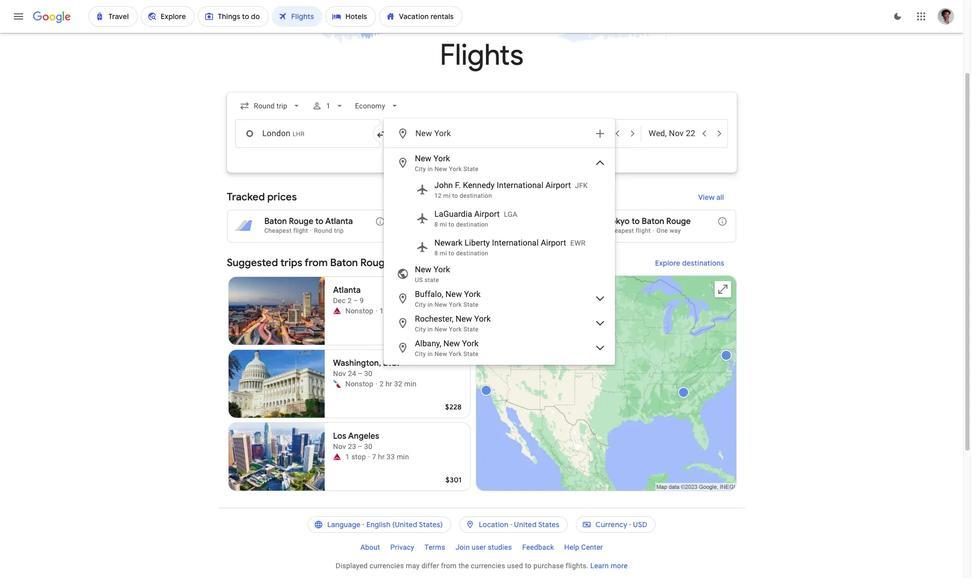 Task type: locate. For each thing, give the bounding box(es) containing it.
min
[[404, 307, 417, 315], [404, 380, 417, 388], [397, 453, 409, 461]]

0 horizontal spatial round
[[314, 227, 333, 234]]

baton rouge to atlanta
[[264, 216, 353, 227]]

search button
[[455, 161, 509, 182]]

new inside new york us state
[[415, 265, 432, 274]]

rochester,
[[415, 314, 454, 324]]

2 horizontal spatial cheapest
[[607, 227, 634, 234]]

in inside the buffalo, new york city in new york state
[[428, 301, 433, 308]]

atlanta
[[325, 216, 353, 227], [333, 285, 361, 296]]

toggle nearby airports for new york image
[[594, 157, 606, 169]]

0 horizontal spatial trip
[[334, 227, 344, 234]]

city for albany, new york
[[415, 351, 426, 358]]

los angeles nov 23 – 30
[[333, 431, 379, 451]]

state for albany, new york
[[464, 351, 479, 358]]

trip down the lga in the right of the page
[[506, 227, 515, 234]]

york inside new york us state
[[434, 265, 450, 274]]

0 vertical spatial 1
[[326, 102, 330, 110]]

1 horizontal spatial from
[[441, 562, 457, 570]]

newark liberty international airport (ewr) option
[[384, 233, 615, 262]]

used
[[507, 562, 523, 570]]

 image
[[376, 379, 378, 389], [368, 452, 370, 462]]

1 round from the left
[[314, 227, 333, 234]]

mi inside laguardia airport lga 8 mi to destination
[[440, 221, 447, 228]]

state inside the buffalo, new york city in new york state
[[464, 301, 479, 308]]

destination
[[460, 192, 492, 199], [456, 221, 489, 228], [456, 250, 489, 257]]

8 down laguardia
[[435, 221, 438, 228]]

0 vertical spatial  image
[[376, 379, 378, 389]]

mi right 12
[[444, 192, 451, 199]]

delta image
[[333, 307, 341, 315]]

nov down los
[[333, 443, 346, 451]]

flight
[[293, 227, 308, 234], [465, 227, 480, 234], [636, 227, 651, 234]]

0 horizontal spatial cheapest
[[264, 227, 292, 234]]

0 vertical spatial atlanta
[[325, 216, 353, 227]]

rouge
[[289, 216, 314, 227], [667, 216, 691, 227], [360, 256, 391, 269]]

3 in from the top
[[428, 326, 433, 333]]

to down newark
[[449, 250, 455, 257]]

1 currencies from the left
[[370, 562, 404, 570]]

toggle nearby airports for buffalo, new york image
[[594, 292, 606, 305]]

new
[[415, 154, 432, 163], [435, 166, 447, 173], [415, 265, 432, 274], [446, 289, 462, 299], [435, 301, 447, 308], [456, 314, 472, 324], [435, 326, 447, 333], [444, 339, 460, 348], [435, 351, 447, 358]]

2 vertical spatial airport
[[541, 238, 566, 248]]

more info image
[[718, 216, 728, 227]]

0 horizontal spatial currencies
[[370, 562, 404, 570]]

0 vertical spatial hr
[[386, 307, 392, 315]]

in inside rochester, new york city in new york state
[[428, 326, 433, 333]]

toggle nearby airports for rochester, new york image
[[594, 317, 606, 329]]

2 cheapest flight from the left
[[436, 227, 480, 234]]

mi inside john f. kennedy international airport jfk 12 mi to destination
[[444, 192, 451, 199]]

 image left 2
[[376, 379, 378, 389]]

0 horizontal spatial round trip
[[314, 227, 344, 234]]

washington,
[[333, 358, 381, 369]]

cheapest down tokyo at right top
[[607, 227, 634, 234]]

None text field
[[235, 119, 380, 148]]

2 vertical spatial mi
[[440, 250, 447, 257]]

airport
[[546, 180, 571, 190], [474, 209, 500, 219], [541, 238, 566, 248]]

1 vertical spatial nov
[[333, 443, 346, 451]]

international inside newark liberty international airport ewr 8 mi to destination
[[492, 238, 539, 248]]

to down laguardia
[[449, 221, 455, 228]]

1 vertical spatial 8
[[435, 250, 438, 257]]

nov
[[333, 370, 346, 378], [333, 443, 346, 451]]

state for buffalo, new york
[[464, 301, 479, 308]]

1 new york option from the top
[[384, 151, 615, 175]]

More info text field
[[718, 216, 728, 229]]

8
[[435, 221, 438, 228], [435, 250, 438, 257]]

0 vertical spatial new york option
[[384, 151, 615, 175]]

american image
[[333, 380, 341, 388]]

1 for 1
[[326, 102, 330, 110]]

3 cheapest flight from the left
[[607, 227, 651, 234]]

7
[[372, 453, 376, 461]]

1 vertical spatial from
[[441, 562, 457, 570]]

0 horizontal spatial flight
[[293, 227, 308, 234]]

1 vertical spatial  image
[[376, 306, 378, 316]]

atlanta left more info image
[[325, 216, 353, 227]]

Return text field
[[649, 120, 696, 148]]

1 horizontal spatial 1
[[346, 453, 350, 461]]

about link
[[355, 539, 385, 556]]

1 flight from the left
[[293, 227, 308, 234]]

cheapest flight
[[264, 227, 308, 234], [436, 227, 480, 234], [607, 227, 651, 234]]

2 state from the top
[[464, 301, 479, 308]]

nov inside "washington, d.c. nov 24 – 30"
[[333, 370, 346, 378]]

1 vertical spatial new york option
[[384, 262, 615, 286]]

in inside the new york city in new york state
[[428, 166, 433, 173]]

 image left 1 hr 27 min
[[376, 306, 378, 316]]

list box inside enter your destination dialog
[[384, 148, 615, 364]]

0 vertical spatial mi
[[444, 192, 451, 199]]

0 horizontal spatial from
[[305, 256, 328, 269]]

f.
[[455, 180, 461, 190]]

round down paris
[[485, 227, 504, 234]]

mi down newark
[[440, 250, 447, 257]]

1 horizontal spatial flight
[[465, 227, 480, 234]]

prices
[[267, 191, 297, 204]]

4 city from the top
[[415, 351, 426, 358]]

location
[[479, 520, 509, 529]]

to down f. at the top left of page
[[452, 192, 458, 199]]

0 horizontal spatial cheapest flight
[[264, 227, 308, 234]]

trip
[[334, 227, 344, 234], [506, 227, 515, 234]]

in for rochester,
[[428, 326, 433, 333]]

baton up atlanta dec 2 – 9
[[330, 256, 358, 269]]

baton up the one
[[642, 216, 665, 227]]

nov inside los angeles nov 23 – 30
[[333, 443, 346, 451]]

york
[[434, 154, 450, 163], [449, 166, 462, 173], [434, 265, 450, 274], [464, 289, 481, 299], [449, 301, 462, 308], [474, 314, 491, 324], [449, 326, 462, 333], [462, 339, 479, 348], [449, 351, 462, 358]]

hr for atlanta
[[386, 307, 392, 315]]

city inside albany, new york city in new york state
[[415, 351, 426, 358]]

8 inside newark liberty international airport ewr 8 mi to destination
[[435, 250, 438, 257]]

cheapest flight down 'denver to paris'
[[436, 227, 480, 234]]

state inside albany, new york city in new york state
[[464, 351, 479, 358]]

displayed
[[336, 562, 368, 570]]

Departure text field
[[562, 120, 609, 148]]

nov for washington,
[[333, 370, 346, 378]]

to inside laguardia airport lga 8 mi to destination
[[449, 221, 455, 228]]

stop
[[352, 453, 366, 461]]

1 vertical spatial min
[[404, 380, 417, 388]]

enter your destination dialog
[[384, 119, 615, 365]]

2 vertical spatial min
[[397, 453, 409, 461]]

1 vertical spatial destination
[[456, 221, 489, 228]]

state inside rochester, new york city in new york state
[[464, 326, 479, 333]]

0 vertical spatial destination
[[460, 192, 492, 199]]

2 horizontal spatial cheapest flight
[[607, 227, 651, 234]]

0 vertical spatial nov
[[333, 370, 346, 378]]

destination inside newark liberty international airport ewr 8 mi to destination
[[456, 250, 489, 257]]

learn more link
[[591, 562, 628, 570]]

2 horizontal spatial 1
[[380, 307, 384, 315]]

state
[[425, 277, 439, 284]]

round trip down baton rouge to atlanta
[[314, 227, 344, 234]]

new york option
[[384, 151, 615, 175], [384, 262, 615, 286]]

1 in from the top
[[428, 166, 433, 173]]

0 horizontal spatial  image
[[368, 452, 370, 462]]

3 flight from the left
[[636, 227, 651, 234]]

1 nonstop from the top
[[346, 307, 374, 315]]

0 vertical spatial 8
[[435, 221, 438, 228]]

center
[[582, 543, 603, 552]]

nonstop down 24 – 30
[[346, 380, 374, 388]]

join user studies
[[456, 543, 512, 552]]

1 cheapest flight from the left
[[264, 227, 308, 234]]

1 for 1 stop
[[346, 453, 350, 461]]

1 horizontal spatial cheapest
[[436, 227, 463, 234]]

2 nonstop from the top
[[346, 380, 374, 388]]

in
[[428, 166, 433, 173], [428, 301, 433, 308], [428, 326, 433, 333], [428, 351, 433, 358]]

states
[[538, 520, 560, 529]]

albany, new york option
[[384, 336, 615, 360]]

1 cheapest from the left
[[264, 227, 292, 234]]

user
[[472, 543, 486, 552]]

Where else? text field
[[415, 121, 588, 146]]

flight for paris
[[465, 227, 480, 234]]

2 vertical spatial destination
[[456, 250, 489, 257]]

rouge up way
[[667, 216, 691, 227]]

currencies down privacy link
[[370, 562, 404, 570]]

1 horizontal spatial  image
[[376, 379, 378, 389]]

city for buffalo, new york
[[415, 301, 426, 308]]

1 trip from the left
[[334, 227, 344, 234]]

lga
[[504, 210, 518, 218]]

1 horizontal spatial currencies
[[471, 562, 505, 570]]

0 vertical spatial nonstop
[[346, 307, 374, 315]]

2 horizontal spatial flight
[[636, 227, 651, 234]]

min right the 27
[[404, 307, 417, 315]]

1 inside popup button
[[326, 102, 330, 110]]

2 horizontal spatial baton
[[642, 216, 665, 227]]

 image down baton rouge to atlanta
[[310, 227, 312, 234]]

feedback
[[522, 543, 554, 552]]

to left paris
[[466, 216, 474, 227]]

0 vertical spatial min
[[404, 307, 417, 315]]

cheapest down denver
[[436, 227, 463, 234]]

8 inside laguardia airport lga 8 mi to destination
[[435, 221, 438, 228]]

1 horizontal spatial round trip
[[485, 227, 515, 234]]

baton
[[264, 216, 287, 227], [642, 216, 665, 227], [330, 256, 358, 269]]

tracked prices region
[[227, 185, 737, 243]]

to
[[452, 192, 458, 199], [315, 216, 324, 227], [466, 216, 474, 227], [632, 216, 640, 227], [449, 221, 455, 228], [449, 250, 455, 257], [525, 562, 532, 570]]

list box
[[384, 148, 615, 364]]

1 vertical spatial nonstop
[[346, 380, 374, 388]]

round trip
[[314, 227, 344, 234], [485, 227, 515, 234]]

international inside john f. kennedy international airport jfk 12 mi to destination
[[497, 180, 544, 190]]

destination inside laguardia airport lga 8 mi to destination
[[456, 221, 489, 228]]

1 city from the top
[[415, 166, 426, 173]]

flight down tokyo to baton rouge
[[636, 227, 651, 234]]

rouge down prices
[[289, 216, 314, 227]]

1
[[326, 102, 330, 110], [380, 307, 384, 315], [346, 453, 350, 461]]

hr left the 27
[[386, 307, 392, 315]]

rochester, new york city in new york state
[[415, 314, 491, 333]]

hr right 2
[[386, 380, 392, 388]]

3 state from the top
[[464, 326, 479, 333]]

from left the
[[441, 562, 457, 570]]

international down the lga in the right of the page
[[492, 238, 539, 248]]

hr right 7
[[378, 453, 385, 461]]

0 horizontal spatial 1
[[326, 102, 330, 110]]

list box containing new york
[[384, 148, 615, 364]]

2 city from the top
[[415, 301, 426, 308]]

jfk
[[575, 181, 588, 190]]

currencies down join user studies link
[[471, 562, 505, 570]]

1 vertical spatial  image
[[368, 452, 370, 462]]

destinations
[[682, 259, 724, 268]]

ewr
[[571, 239, 586, 247]]

nov up the american icon
[[333, 370, 346, 378]]

flights.
[[566, 562, 589, 570]]

cheapest
[[264, 227, 292, 234], [436, 227, 463, 234], [607, 227, 634, 234]]

liberty
[[465, 238, 490, 248]]

round down baton rouge to atlanta
[[314, 227, 333, 234]]

laguardia
[[435, 209, 472, 219]]

mi
[[444, 192, 451, 199], [440, 221, 447, 228], [440, 250, 447, 257]]

1 vertical spatial atlanta
[[333, 285, 361, 296]]

1 horizontal spatial rouge
[[360, 256, 391, 269]]

rouge inside region
[[360, 256, 391, 269]]

currencies
[[370, 562, 404, 570], [471, 562, 505, 570]]

1 horizontal spatial baton
[[330, 256, 358, 269]]

4 in from the top
[[428, 351, 433, 358]]

from right trips
[[305, 256, 328, 269]]

new york option down newark liberty international airport ewr 8 mi to destination
[[384, 262, 615, 286]]

state inside the new york city in new york state
[[464, 166, 479, 173]]

0 vertical spatial from
[[305, 256, 328, 269]]

2 in from the top
[[428, 301, 433, 308]]

 image
[[310, 227, 312, 234], [376, 306, 378, 316]]

2 8 from the top
[[435, 250, 438, 257]]

new york us state
[[415, 265, 450, 284]]

english
[[366, 520, 391, 529]]

2 vertical spatial hr
[[378, 453, 385, 461]]

more info image
[[375, 216, 385, 227]]

flight for baton
[[636, 227, 651, 234]]

city inside rochester, new york city in new york state
[[415, 326, 426, 333]]

3 city from the top
[[415, 326, 426, 333]]

None field
[[235, 97, 306, 115], [351, 97, 404, 115], [235, 97, 306, 115], [351, 97, 404, 115]]

new york option down where else? text box
[[384, 151, 615, 175]]

1 vertical spatial mi
[[440, 221, 447, 228]]

view all
[[699, 193, 724, 202]]

kennedy
[[463, 180, 495, 190]]

3 cheapest from the left
[[607, 227, 634, 234]]

0 vertical spatial airport
[[546, 180, 571, 190]]

baton down prices
[[264, 216, 287, 227]]

to inside newark liberty international airport ewr 8 mi to destination
[[449, 250, 455, 257]]

cheapest for baton
[[264, 227, 292, 234]]

1 vertical spatial 1
[[380, 307, 384, 315]]

state for rochester, new york
[[464, 326, 479, 333]]

 image for angeles
[[368, 452, 370, 462]]

round trip down paris
[[485, 227, 515, 234]]

mi down laguardia
[[440, 221, 447, 228]]

help center link
[[559, 539, 608, 556]]

2 horizontal spatial rouge
[[667, 216, 691, 227]]

cheapest flight for tokyo
[[607, 227, 651, 234]]

4 state from the top
[[464, 351, 479, 358]]

search
[[477, 167, 501, 176]]

2 vertical spatial 1
[[346, 453, 350, 461]]

1 nov from the top
[[333, 370, 346, 378]]

2 nov from the top
[[333, 443, 346, 451]]

1 state from the top
[[464, 166, 479, 173]]

trip down baton rouge to atlanta
[[334, 227, 344, 234]]

 image left 7
[[368, 452, 370, 462]]

1 horizontal spatial round
[[485, 227, 504, 234]]

trips
[[280, 256, 302, 269]]

usd
[[633, 520, 648, 529]]

in inside albany, new york city in new york state
[[428, 351, 433, 358]]

explore destinations button
[[643, 251, 737, 276]]

nonstop
[[346, 307, 374, 315], [346, 380, 374, 388]]

1 8 from the top
[[435, 221, 438, 228]]

city inside the buffalo, new york city in new york state
[[415, 301, 426, 308]]

one
[[657, 227, 668, 234]]

denver to paris
[[436, 216, 495, 227]]

8 down newark
[[435, 250, 438, 257]]

rouge down more info text field
[[360, 256, 391, 269]]

1 vertical spatial airport
[[474, 209, 500, 219]]

international up the lga in the right of the page
[[497, 180, 544, 190]]

nonstop down 2 – 9
[[346, 307, 374, 315]]

cheapest flight down baton rouge to atlanta
[[264, 227, 308, 234]]

cheapest down baton rouge to atlanta
[[264, 227, 292, 234]]

0 vertical spatial  image
[[310, 227, 312, 234]]

1 vertical spatial international
[[492, 238, 539, 248]]

flight down baton rouge to atlanta
[[293, 227, 308, 234]]

flight down 'denver to paris'
[[465, 227, 480, 234]]

atlanta up dec
[[333, 285, 361, 296]]

1 horizontal spatial cheapest flight
[[436, 227, 480, 234]]

privacy link
[[385, 539, 420, 556]]

terms
[[425, 543, 445, 552]]

0 horizontal spatial baton
[[264, 216, 287, 227]]

2 flight from the left
[[465, 227, 480, 234]]

1 horizontal spatial trip
[[506, 227, 515, 234]]

airport inside newark liberty international airport ewr 8 mi to destination
[[541, 238, 566, 248]]

toggle nearby airports for albany, new york image
[[594, 342, 606, 354]]

state
[[464, 166, 479, 173], [464, 301, 479, 308], [464, 326, 479, 333], [464, 351, 479, 358]]

0 vertical spatial international
[[497, 180, 544, 190]]

2 cheapest from the left
[[436, 227, 463, 234]]

0 horizontal spatial  image
[[310, 227, 312, 234]]

2 – 9
[[348, 297, 364, 305]]

d.c.
[[383, 358, 399, 369]]

cheapest flight down tokyo at right top
[[607, 227, 651, 234]]

1 vertical spatial hr
[[386, 380, 392, 388]]

Flight search field
[[219, 93, 745, 365]]

228 US dollars text field
[[445, 402, 462, 412]]

min right '32' at the bottom of page
[[404, 380, 417, 388]]

city
[[415, 166, 426, 173], [415, 301, 426, 308], [415, 326, 426, 333], [415, 351, 426, 358]]

min right 33
[[397, 453, 409, 461]]



Task type: describe. For each thing, give the bounding box(es) containing it.
238 US dollars text field
[[445, 329, 462, 339]]

learn
[[591, 562, 609, 570]]

suggested
[[227, 256, 278, 269]]

min for washington, d.c.
[[404, 380, 417, 388]]

suggested trips from baton rouge
[[227, 256, 391, 269]]

change appearance image
[[886, 4, 910, 29]]

2 trip from the left
[[506, 227, 515, 234]]

cheapest for tokyo
[[607, 227, 634, 234]]

states)
[[419, 520, 443, 529]]

john f. kennedy international airport (jfk) option
[[384, 175, 615, 204]]

atlanta dec 2 – 9
[[333, 285, 364, 305]]

from inside region
[[305, 256, 328, 269]]

27
[[394, 307, 402, 315]]

currency
[[596, 520, 628, 529]]

to inside john f. kennedy international airport jfk 12 mi to destination
[[452, 192, 458, 199]]

john
[[435, 180, 453, 190]]

city for rochester, new york
[[415, 326, 426, 333]]

explore
[[655, 259, 681, 268]]

paris
[[476, 216, 495, 227]]

cheapest for denver
[[436, 227, 463, 234]]

delta image
[[333, 453, 341, 461]]

about
[[361, 543, 380, 552]]

buffalo, new york option
[[384, 286, 615, 311]]

min for los angeles
[[397, 453, 409, 461]]

tokyo to baton rouge
[[607, 216, 691, 227]]

hr for washington, d.c.
[[386, 380, 392, 388]]

2 new york option from the top
[[384, 262, 615, 286]]

301 US dollars text field
[[446, 475, 462, 485]]

differ
[[422, 562, 439, 570]]

new york city in new york state
[[415, 154, 479, 173]]

23 – 30
[[348, 443, 373, 451]]

cheapest flight for denver
[[436, 227, 480, 234]]

swap origin and destination. image
[[376, 127, 388, 140]]

suggested trips from baton rouge region
[[227, 251, 737, 496]]

to right tokyo at right top
[[632, 216, 640, 227]]

1 horizontal spatial  image
[[376, 306, 378, 316]]

rochester, new york option
[[384, 311, 615, 336]]

tokyo
[[607, 216, 630, 227]]

tracked prices
[[227, 191, 297, 204]]

0 horizontal spatial rouge
[[289, 216, 314, 227]]

in for albany,
[[428, 351, 433, 358]]

united
[[514, 520, 537, 529]]

join user studies link
[[451, 539, 517, 556]]

33
[[387, 453, 395, 461]]

albany, new york city in new york state
[[415, 339, 479, 358]]

1 button
[[308, 94, 349, 118]]

hr for los angeles
[[378, 453, 385, 461]]

baton inside suggested trips from baton rouge region
[[330, 256, 358, 269]]

explore destinations
[[655, 259, 724, 268]]

join
[[456, 543, 470, 552]]

2 currencies from the left
[[471, 562, 505, 570]]

12
[[435, 192, 442, 199]]

in for buffalo,
[[428, 301, 433, 308]]

min for atlanta
[[404, 307, 417, 315]]

2 round from the left
[[485, 227, 504, 234]]

1 for 1 hr 27 min
[[380, 307, 384, 315]]

airport inside laguardia airport lga 8 mi to destination
[[474, 209, 500, 219]]

newark liberty international airport ewr 8 mi to destination
[[435, 238, 586, 257]]

all
[[717, 193, 724, 202]]

city inside the new york city in new york state
[[415, 166, 426, 173]]

may
[[406, 562, 420, 570]]

purchase
[[534, 562, 564, 570]]

More info text field
[[375, 216, 385, 229]]

nov for los
[[333, 443, 346, 451]]

terms link
[[420, 539, 451, 556]]

denver
[[436, 216, 464, 227]]

nonstop for atlanta
[[346, 307, 374, 315]]

32
[[394, 380, 402, 388]]

1 round trip from the left
[[314, 227, 344, 234]]

john f. kennedy international airport jfk 12 mi to destination
[[435, 180, 588, 199]]

buffalo,
[[415, 289, 444, 299]]

washington, d.c. nov 24 – 30
[[333, 358, 399, 378]]

flight for to
[[293, 227, 308, 234]]

laguardia airport (lga) option
[[384, 204, 615, 233]]

2
[[380, 380, 384, 388]]

cheapest flight for baton
[[264, 227, 308, 234]]

main menu image
[[12, 10, 25, 23]]

dec
[[333, 297, 346, 305]]

atlanta inside tracked prices region
[[325, 216, 353, 227]]

$301
[[446, 475, 462, 485]]

us
[[415, 277, 423, 284]]

destination inside john f. kennedy international airport jfk 12 mi to destination
[[460, 192, 492, 199]]

$228
[[445, 402, 462, 412]]

24 – 30
[[348, 370, 373, 378]]

1 stop
[[346, 453, 366, 461]]

to right used
[[525, 562, 532, 570]]

nonstop for washington,
[[346, 380, 374, 388]]

$238
[[445, 329, 462, 339]]

the
[[459, 562, 469, 570]]

more
[[611, 562, 628, 570]]

2 hr 32 min
[[380, 380, 417, 388]]

newark
[[435, 238, 463, 248]]

view
[[699, 193, 715, 202]]

1 hr 27 min
[[380, 307, 417, 315]]

7 hr 33 min
[[372, 453, 409, 461]]

albany,
[[415, 339, 441, 348]]

way
[[670, 227, 681, 234]]

help center
[[564, 543, 603, 552]]

los
[[333, 431, 347, 442]]

buffalo, new york city in new york state
[[415, 289, 481, 308]]

one way
[[657, 227, 681, 234]]

mi inside newark liberty international airport ewr 8 mi to destination
[[440, 250, 447, 257]]

language
[[327, 520, 361, 529]]

2 round trip from the left
[[485, 227, 515, 234]]

laguardia airport lga 8 mi to destination
[[435, 209, 518, 228]]

help
[[564, 543, 580, 552]]

 image for d.c.
[[376, 379, 378, 389]]

atlanta inside atlanta dec 2 – 9
[[333, 285, 361, 296]]

feedback link
[[517, 539, 559, 556]]

airport inside john f. kennedy international airport jfk 12 mi to destination
[[546, 180, 571, 190]]

destination, select multiple airports image
[[594, 127, 606, 140]]

to up suggested trips from baton rouge
[[315, 216, 324, 227]]

united states
[[514, 520, 560, 529]]

displayed currencies may differ from the currencies used to purchase flights. learn more
[[336, 562, 628, 570]]

tracked
[[227, 191, 265, 204]]

angeles
[[348, 431, 379, 442]]



Task type: vqa. For each thing, say whether or not it's contained in the screenshot.
DESTINATIONS
yes



